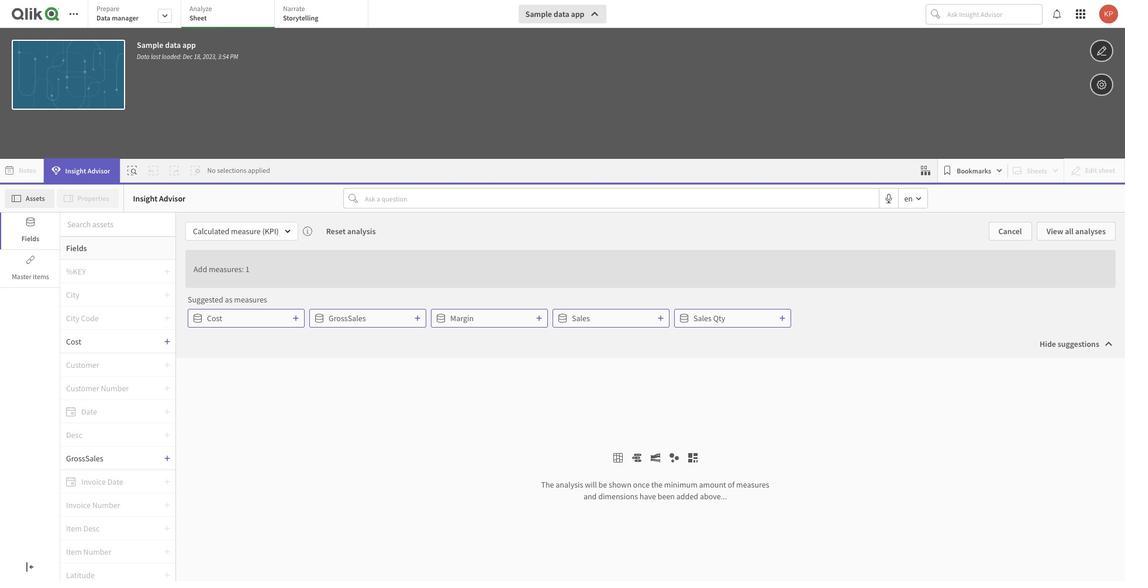 Task type: vqa. For each thing, say whether or not it's contained in the screenshot.
Insight inside the Dropdown Button
yes



Task type: locate. For each thing, give the bounding box(es) containing it.
0 vertical spatial grosssales
[[329, 313, 366, 324]]

applied
[[248, 166, 270, 175]]

below
[[493, 268, 529, 287]]

1 vertical spatial insight
[[133, 193, 157, 204]]

1 sales from the left
[[572, 313, 590, 324]]

measures
[[234, 295, 267, 305], [736, 480, 769, 491]]

tab list containing prepare
[[88, 0, 372, 29]]

analysis
[[347, 226, 376, 237], [556, 480, 583, 491]]

insight advisor inside dropdown button
[[65, 166, 110, 175]]

analysis inside button
[[347, 226, 376, 237]]

as
[[225, 295, 232, 305]]

advisor inside dropdown button
[[88, 166, 110, 175]]

1 vertical spatial sheet.
[[552, 476, 573, 487]]

data inside sample data app data last loaded: dec 18, 2023, 3:54 pm
[[165, 40, 181, 50]]

1
[[245, 264, 249, 275]]

to left get
[[532, 268, 544, 287]]

0 horizontal spatial fields
[[21, 234, 39, 243]]

0 horizontal spatial cost button
[[60, 337, 164, 347]]

analyze sheet
[[189, 4, 212, 22]]

choose an option below to get started adding to this sheet... application
[[0, 0, 1125, 582]]

sales for sales
[[572, 313, 590, 324]]

data
[[554, 9, 569, 19], [165, 40, 181, 50]]

sheet. right new
[[720, 460, 740, 471]]

be inside . any found insights can be saved to this sheet.
[[568, 460, 577, 471]]

1 horizontal spatial cost button
[[188, 309, 305, 328]]

to
[[532, 268, 544, 287], [656, 268, 668, 287], [740, 427, 747, 438], [600, 460, 607, 471]]

sales
[[572, 313, 590, 324], [694, 313, 712, 324]]

sales left qty
[[694, 313, 712, 324]]

any
[[602, 443, 615, 453]]

qty
[[713, 313, 725, 324]]

0 vertical spatial advisor
[[88, 166, 110, 175]]

bookmarks
[[957, 166, 991, 175]]

app options image
[[1096, 78, 1107, 92]]

reset
[[326, 226, 346, 237]]

insight advisor down smart search icon
[[133, 193, 186, 204]]

advisor
[[88, 166, 110, 175], [159, 193, 186, 204]]

last
[[151, 53, 161, 61]]

1 horizontal spatial sheet.
[[720, 460, 740, 471]]

sales inside 'button'
[[694, 313, 712, 324]]

0 vertical spatial data
[[96, 13, 110, 22]]

0 horizontal spatial sales
[[572, 313, 590, 324]]

1 vertical spatial be
[[599, 480, 607, 491]]

reset analysis
[[326, 226, 376, 237]]

fields down search assets text box
[[66, 243, 87, 254]]

0 horizontal spatial sample
[[137, 40, 163, 50]]

en
[[904, 193, 913, 204]]

0 vertical spatial cost
[[207, 313, 222, 324]]

cost inside menu item
[[66, 337, 81, 347]]

analysis left will
[[556, 480, 583, 491]]

app
[[571, 9, 584, 19], [182, 40, 196, 50]]

0 horizontal spatial cost
[[66, 337, 81, 347]]

sample for sample data app
[[525, 9, 552, 19]]

1 vertical spatial data
[[137, 53, 150, 61]]

0 horizontal spatial data
[[96, 13, 110, 22]]

be right can
[[568, 460, 577, 471]]

menu inside choose an option below to get started adding to this sheet... application
[[60, 260, 175, 581]]

analysis inside the analysis will be shown once the minimum amount of measures and dimensions have been added above...
[[556, 480, 583, 491]]

0 horizontal spatial and
[[584, 492, 597, 502]]

data down prepare
[[96, 13, 110, 22]]

1 vertical spatial cost button
[[60, 337, 164, 347]]

1 horizontal spatial app
[[571, 9, 584, 19]]

1 vertical spatial grosssales
[[66, 453, 103, 464]]

fields
[[21, 234, 39, 243], [66, 243, 87, 254]]

0 horizontal spatial insight advisor
[[65, 166, 110, 175]]

2 sales from the left
[[694, 313, 712, 324]]

suggested
[[188, 295, 223, 305]]

sample inside button
[[525, 9, 552, 19]]

master items button
[[0, 251, 60, 288], [1, 251, 60, 288]]

fields button
[[0, 213, 60, 250], [1, 213, 60, 250], [60, 237, 175, 260]]

once
[[633, 480, 650, 491]]

1 horizontal spatial data
[[137, 53, 150, 61]]

grosssales inside menu item
[[66, 453, 103, 464]]

an
[[434, 268, 449, 287]]

1 vertical spatial grosssales button
[[60, 453, 164, 464]]

0 horizontal spatial grosssales button
[[60, 453, 164, 464]]

1 vertical spatial analysis
[[556, 480, 583, 491]]

data inside sample data app button
[[554, 9, 569, 19]]

saved
[[578, 460, 598, 471]]

edit image
[[1096, 44, 1107, 58]]

cost
[[207, 313, 222, 324], [66, 337, 81, 347]]

0 vertical spatial data
[[554, 9, 569, 19]]

grosssales menu item
[[60, 447, 175, 471]]

measures:
[[209, 264, 244, 275]]

data inside 'prepare data manager'
[[96, 13, 110, 22]]

suggested as measures
[[188, 295, 267, 305]]

sheet. down can
[[552, 476, 573, 487]]

0 vertical spatial sample
[[525, 9, 552, 19]]

0 vertical spatial grosssales button
[[309, 309, 426, 328]]

calculated measure (kpi)
[[193, 226, 279, 237]]

Ask a question text field
[[363, 189, 879, 208]]

narrate storytelling
[[283, 4, 318, 22]]

grosssales button inside menu item
[[60, 453, 164, 464]]

1 horizontal spatial this
[[671, 268, 692, 287]]

1 vertical spatial insight advisor
[[133, 193, 186, 204]]

kendall parks image
[[1099, 5, 1118, 23]]

this down any
[[608, 460, 621, 471]]

margin button
[[431, 309, 548, 328]]

insight down smart search icon
[[133, 193, 157, 204]]

0 horizontal spatial be
[[568, 460, 577, 471]]

tab list
[[88, 0, 372, 29]]

0 horizontal spatial analysis
[[347, 226, 376, 237]]

visualizations
[[688, 444, 734, 455]]

be inside the analysis will be shown once the minimum amount of measures and dimensions have been added above...
[[599, 480, 607, 491]]

sheet...
[[695, 268, 738, 287]]

1 horizontal spatial analysis
[[556, 480, 583, 491]]

0 horizontal spatial app
[[182, 40, 196, 50]]

0 vertical spatial insight advisor
[[65, 166, 110, 175]]

0 horizontal spatial sheet.
[[552, 476, 573, 487]]

app for sample data app
[[571, 9, 584, 19]]

0 horizontal spatial insight
[[65, 166, 86, 175]]

1 horizontal spatial cost
[[207, 313, 222, 324]]

data inside sample data app data last loaded: dec 18, 2023, 3:54 pm
[[137, 53, 150, 61]]

0 horizontal spatial grosssales
[[66, 453, 103, 464]]

1 vertical spatial advisor
[[159, 193, 186, 204]]

to left start
[[740, 427, 747, 438]]

insight advisor left smart search icon
[[65, 166, 110, 175]]

prepare data manager
[[96, 4, 139, 22]]

and inside the analysis will be shown once the minimum amount of measures and dimensions have been added above...
[[584, 492, 597, 502]]

1 vertical spatial cost
[[66, 337, 81, 347]]

1 horizontal spatial be
[[599, 480, 607, 491]]

0 horizontal spatial data
[[165, 40, 181, 50]]

toolbar
[[0, 0, 1125, 159]]

0 vertical spatial sheet.
[[720, 460, 740, 471]]

cost button inside cost menu item
[[60, 337, 164, 347]]

insight left smart search icon
[[65, 166, 86, 175]]

fields up master items
[[21, 234, 39, 243]]

measures inside the analysis will be shown once the minimum amount of measures and dimensions have been added above...
[[736, 480, 769, 491]]

app inside sample data app button
[[571, 9, 584, 19]]

0 vertical spatial insight
[[65, 166, 86, 175]]

0 vertical spatial measures
[[234, 295, 267, 305]]

shown
[[609, 480, 631, 491]]

be right will
[[599, 480, 607, 491]]

and left build
[[736, 444, 749, 455]]

selections
[[217, 166, 247, 175]]

0 horizontal spatial this
[[608, 460, 621, 471]]

choose an option below to get started adding to this sheet...
[[387, 268, 738, 287]]

and down will
[[584, 492, 597, 502]]

analyses
[[1075, 226, 1106, 237]]

1 horizontal spatial and
[[736, 444, 749, 455]]

app inside sample data app data last loaded: dec 18, 2023, 3:54 pm
[[182, 40, 196, 50]]

data left last
[[137, 53, 150, 61]]

1 vertical spatial and
[[584, 492, 597, 502]]

to right adding
[[656, 268, 668, 287]]

sample inside sample data app data last loaded: dec 18, 2023, 3:54 pm
[[137, 40, 163, 50]]

sales down 'started'
[[572, 313, 590, 324]]

1 vertical spatial this
[[608, 460, 621, 471]]

0 horizontal spatial measures
[[234, 295, 267, 305]]

1 vertical spatial sample
[[137, 40, 163, 50]]

0 vertical spatial app
[[571, 9, 584, 19]]

1 vertical spatial app
[[182, 40, 196, 50]]

1 horizontal spatial insight advisor
[[133, 193, 186, 204]]

1 horizontal spatial sales
[[694, 313, 712, 324]]

measures right as
[[234, 295, 267, 305]]

0 horizontal spatial advisor
[[88, 166, 110, 175]]

menu
[[60, 260, 175, 581]]

grosssales
[[329, 313, 366, 324], [66, 453, 103, 464]]

1 master items button from the left
[[0, 251, 60, 288]]

insight inside dropdown button
[[65, 166, 86, 175]]

0 vertical spatial this
[[671, 268, 692, 287]]

0 vertical spatial cost button
[[188, 309, 305, 328]]

0 vertical spatial analysis
[[347, 226, 376, 237]]

option
[[451, 268, 490, 287]]

1 vertical spatial measures
[[736, 480, 769, 491]]

master
[[12, 272, 31, 281]]

sample for sample data app data last loaded: dec 18, 2023, 3:54 pm
[[137, 40, 163, 50]]

sample
[[525, 9, 552, 19], [137, 40, 163, 50]]

started
[[568, 268, 609, 287]]

start
[[749, 427, 764, 438]]

1 horizontal spatial advisor
[[159, 193, 186, 204]]

sales inside button
[[572, 313, 590, 324]]

1 horizontal spatial grosssales
[[329, 313, 366, 324]]

measures right 'of' at the bottom of the page
[[736, 480, 769, 491]]

analysis right reset
[[347, 226, 376, 237]]

1 horizontal spatial data
[[554, 9, 569, 19]]

0 vertical spatial be
[[568, 460, 577, 471]]

and
[[736, 444, 749, 455], [584, 492, 597, 502]]

1 vertical spatial data
[[165, 40, 181, 50]]

1 horizontal spatial sample
[[525, 9, 552, 19]]

menu containing cost
[[60, 260, 175, 581]]

this
[[671, 268, 692, 287], [608, 460, 621, 471]]

1 horizontal spatial measures
[[736, 480, 769, 491]]

0 vertical spatial and
[[736, 444, 749, 455]]

insight advisor
[[65, 166, 110, 175], [133, 193, 186, 204]]

to right saved
[[600, 460, 607, 471]]

build
[[751, 444, 768, 455]]

sheet
[[189, 13, 207, 22]]

this left the sheet...
[[671, 268, 692, 287]]

analyze
[[189, 4, 212, 13]]



Task type: describe. For each thing, give the bounding box(es) containing it.
sample data app data last loaded: dec 18, 2023, 3:54 pm
[[137, 40, 238, 61]]

data for sample data app
[[554, 9, 569, 19]]

choose
[[387, 268, 431, 287]]

get
[[547, 268, 565, 287]]

toolbar containing sample data app
[[0, 0, 1125, 159]]

sheet. inside . any found insights can be saved to this sheet.
[[552, 476, 573, 487]]

view all analyses button
[[1037, 222, 1116, 241]]

view
[[1047, 226, 1063, 237]]

minimum
[[664, 480, 697, 491]]

cost menu item
[[60, 330, 175, 354]]

to inside to start creating visualizations and build your new sheet.
[[740, 427, 747, 438]]

manager
[[112, 13, 139, 22]]

reset analysis button
[[317, 222, 385, 241]]

found
[[504, 460, 524, 471]]

1 horizontal spatial fields
[[66, 243, 87, 254]]

add
[[194, 264, 207, 275]]

new
[[704, 460, 718, 471]]

margin
[[450, 313, 474, 324]]

18,
[[194, 53, 202, 61]]

added
[[676, 492, 698, 502]]

sample data app button
[[518, 5, 607, 23]]

Search assets text field
[[60, 214, 175, 235]]

1 horizontal spatial grosssales button
[[309, 309, 426, 328]]

calculated measure (kpi) button
[[185, 222, 298, 241]]

calculated
[[193, 226, 229, 237]]

dimensions
[[598, 492, 638, 502]]

to inside . any found insights can be saved to this sheet.
[[600, 460, 607, 471]]

insights
[[526, 460, 552, 471]]

have
[[640, 492, 656, 502]]

can
[[554, 460, 566, 471]]

. any found insights can be saved to this sheet.
[[504, 443, 621, 487]]

narrate
[[283, 4, 305, 13]]

your
[[686, 460, 702, 471]]

hide suggestions
[[1040, 339, 1099, 350]]

add measures: 1
[[194, 264, 249, 275]]

2 master items button from the left
[[1, 251, 60, 288]]

app for sample data app data last loaded: dec 18, 2023, 3:54 pm
[[182, 40, 196, 50]]

storytelling
[[283, 13, 318, 22]]

been
[[658, 492, 675, 502]]

insight advisor button
[[44, 158, 120, 183]]

view all analyses
[[1047, 226, 1106, 237]]

pm
[[230, 53, 238, 61]]

and inside to start creating visualizations and build your new sheet.
[[736, 444, 749, 455]]

hide suggestions button
[[1030, 335, 1120, 354]]

adding
[[612, 268, 653, 287]]

en button
[[899, 189, 927, 208]]

cancel
[[998, 226, 1022, 237]]

sales qty
[[694, 313, 725, 324]]

of
[[728, 480, 735, 491]]

sales for sales qty
[[694, 313, 712, 324]]

3:54
[[218, 53, 229, 61]]

no
[[207, 166, 216, 175]]

the analysis will be shown once the minimum amount of measures and dimensions have been added above...
[[541, 480, 769, 502]]

dec
[[183, 53, 193, 61]]

selections tool image
[[921, 166, 930, 175]]

sheet. inside to start creating visualizations and build your new sheet.
[[720, 460, 740, 471]]

sample data app
[[525, 9, 584, 19]]

(kpi)
[[262, 226, 279, 237]]

tab list inside toolbar
[[88, 0, 372, 29]]

sales button
[[553, 309, 670, 328]]

2023,
[[203, 53, 217, 61]]

analysis for reset
[[347, 226, 376, 237]]

suggestions
[[1058, 339, 1099, 350]]

bookmarks button
[[940, 161, 1005, 180]]

sales qty button
[[674, 309, 791, 328]]

prepare
[[96, 4, 119, 13]]

no selections applied
[[207, 166, 270, 175]]

this inside . any found insights can be saved to this sheet.
[[608, 460, 621, 471]]

items
[[33, 272, 49, 281]]

all
[[1065, 226, 1074, 237]]

.
[[599, 443, 601, 453]]

assets
[[26, 194, 45, 203]]

amount
[[699, 480, 726, 491]]

measure
[[231, 226, 261, 237]]

analysis for the
[[556, 480, 583, 491]]

the
[[541, 480, 554, 491]]

hide
[[1040, 339, 1056, 350]]

smart search image
[[128, 166, 137, 175]]

loaded:
[[162, 53, 182, 61]]

above...
[[700, 492, 727, 502]]

assets button
[[5, 189, 54, 208]]

data for sample data app data last loaded: dec 18, 2023, 3:54 pm
[[165, 40, 181, 50]]

cancel button
[[989, 222, 1032, 241]]

1 horizontal spatial insight
[[133, 193, 157, 204]]

to start creating visualizations and build your new sheet.
[[658, 427, 768, 471]]

the
[[651, 480, 663, 491]]

will
[[585, 480, 597, 491]]

creating
[[658, 444, 686, 455]]

Ask Insight Advisor text field
[[945, 5, 1042, 23]]



